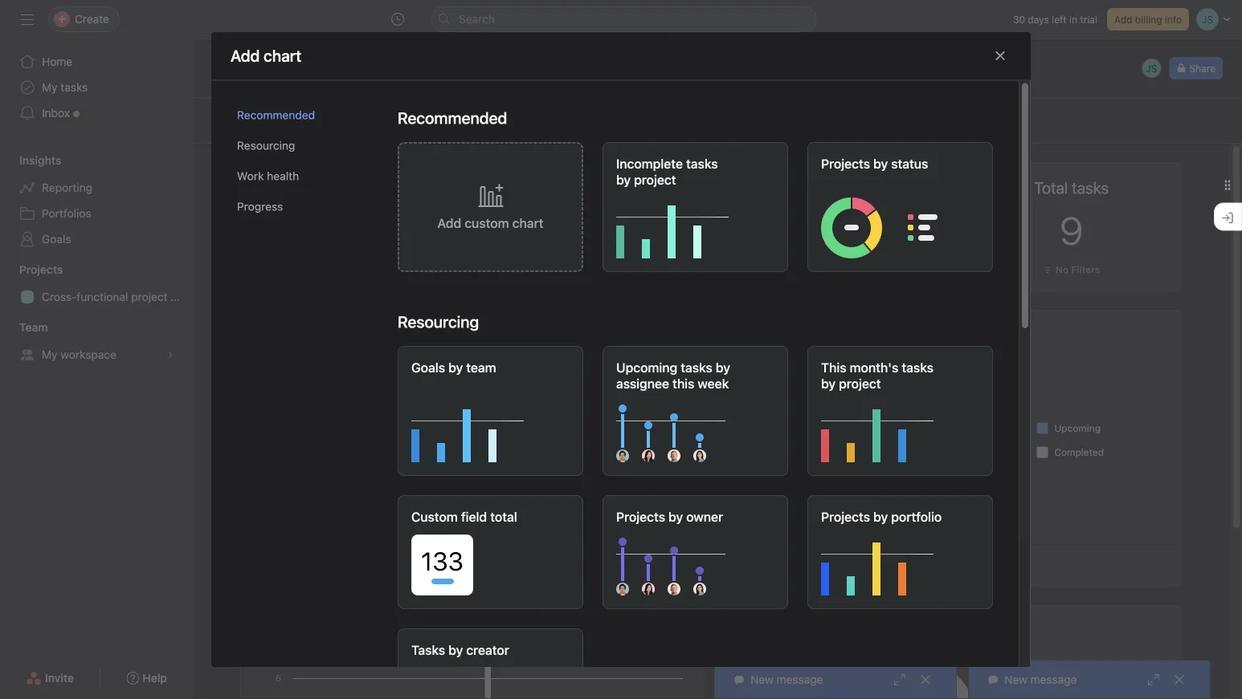 Task type: vqa. For each thing, say whether or not it's contained in the screenshot.
work.
no



Task type: describe. For each thing, give the bounding box(es) containing it.
projects for projects by status
[[821, 156, 870, 171]]

js button
[[1141, 57, 1163, 80]]

hide sidebar image
[[21, 13, 34, 26]]

my tasks
[[42, 81, 88, 94]]

add billing info
[[1115, 14, 1182, 25]]

1 recommended from the left
[[398, 108, 507, 127]]

by creator
[[449, 643, 509, 658]]

js
[[1146, 63, 1158, 74]]

no filters button
[[1039, 262, 1104, 278]]

2 horizontal spatial workspace
[[848, 560, 898, 571]]

1 horizontal spatial reporting link
[[264, 48, 314, 66]]

1 for 8
[[582, 264, 587, 276]]

total tasks
[[1034, 178, 1109, 197]]

cross-
[[42, 291, 77, 304]]

30 days left in trial
[[1013, 14, 1098, 25]]

add for add chart
[[232, 115, 250, 126]]

add custom chart
[[438, 215, 544, 231]]

projects by portfolio button
[[808, 495, 993, 609]]

upcoming tasks by assignee this week button
[[603, 346, 788, 476]]

add custom chart button
[[398, 142, 583, 272]]

expand new message image
[[1148, 674, 1160, 687]]

my for my tasks
[[42, 81, 57, 94]]

completed
[[1055, 447, 1104, 458]]

completed tasks
[[292, 178, 411, 197]]

add chart
[[232, 115, 277, 126]]

by portfolio
[[874, 509, 942, 525]]

goals for goals
[[42, 233, 71, 246]]

1 vertical spatial upcoming tasks by assignee this week
[[252, 618, 456, 632]]

add billing info button
[[1107, 8, 1189, 31]]

image of a green column chart image
[[616, 194, 780, 258]]

cross-functional project plan link
[[10, 284, 193, 310]]

1 filter button for 8
[[566, 262, 618, 278]]

projects for projects
[[19, 263, 63, 276]]

my workspace link
[[10, 342, 183, 368]]

tasks inside global element
[[61, 81, 88, 94]]

1 horizontal spatial reporting
[[264, 50, 314, 63]]

my first dashboard
[[264, 68, 399, 86]]

projects by owner
[[616, 509, 723, 525]]

global element
[[0, 39, 193, 136]]

1 filter for 8
[[582, 264, 614, 276]]

share
[[1190, 63, 1216, 74]]

search button
[[432, 6, 817, 32]]

insights element
[[0, 146, 193, 256]]

tasks by creator button
[[398, 629, 583, 700]]

this month's tasks by project
[[821, 360, 934, 391]]

by inside button
[[716, 360, 730, 375]]

no filters
[[1056, 264, 1100, 276]]

incomplete tasks by project button
[[603, 142, 788, 272]]

projects element
[[0, 256, 193, 313]]

my tasks link
[[10, 75, 183, 100]]

9
[[1060, 208, 1083, 253]]

projects by portfolio
[[821, 509, 942, 525]]

1 filter for 0
[[823, 264, 854, 276]]

filters
[[1072, 264, 1100, 276]]

work health
[[237, 169, 299, 183]]

health
[[267, 169, 299, 183]]

custom field total button
[[398, 495, 583, 609]]

1 for 0
[[823, 264, 827, 276]]

workspace inside the teams element
[[61, 348, 116, 362]]

trial
[[1080, 14, 1098, 25]]

resourcing inside button
[[237, 139, 295, 152]]

goals by team button
[[398, 346, 583, 476]]

filter for 8
[[590, 264, 614, 276]]

new message for expand new message image
[[1005, 674, 1077, 687]]

teams element
[[0, 313, 193, 371]]

image of a multicolored column chart image for by portfolio
[[821, 532, 985, 596]]

left
[[1052, 14, 1067, 25]]

tasks for tasks by creator button
[[411, 643, 445, 658]]

image of a blue lollipop chart image for upcoming tasks by assignee this week
[[616, 398, 780, 462]]

search
[[459, 12, 495, 26]]

1 tasks in my workspace from the left
[[311, 560, 418, 571]]

projects by owner button
[[603, 495, 788, 609]]

my for my workspace
[[42, 348, 57, 362]]

field total
[[461, 509, 517, 525]]

overdue tasks
[[781, 178, 882, 197]]

share button
[[1170, 57, 1223, 80]]

image of a blue column chart image
[[411, 398, 575, 462]]

0 horizontal spatial upcoming
[[252, 618, 306, 632]]

this month's tasks by project button
[[808, 346, 993, 476]]

month's
[[850, 360, 899, 375]]

image of a numeric rollup card image
[[411, 532, 575, 596]]

add chart
[[231, 46, 302, 65]]

30
[[1013, 14, 1025, 25]]

billing
[[1135, 14, 1162, 25]]

custom chart
[[465, 215, 544, 231]]

goals for goals by team
[[411, 360, 445, 375]]

by owner
[[669, 509, 723, 525]]

close image for expand new message image
[[1173, 674, 1186, 687]]

incomplete
[[616, 156, 683, 171]]

plan
[[171, 291, 193, 304]]

expand new message image
[[894, 674, 906, 687]]



Task type: locate. For each thing, give the bounding box(es) containing it.
goals down portfolios
[[42, 233, 71, 246]]

add
[[1115, 14, 1133, 25], [232, 115, 250, 126], [438, 215, 461, 231]]

1
[[582, 264, 587, 276], [823, 264, 827, 276]]

0 horizontal spatial 1 filter button
[[566, 262, 618, 278]]

add inside add billing info button
[[1115, 14, 1133, 25]]

image of a blue lollipop chart image
[[616, 398, 780, 462], [411, 665, 575, 700]]

first dashboard
[[290, 68, 399, 86]]

chart
[[253, 115, 277, 126]]

portfolios
[[42, 207, 91, 220]]

by project down incomplete
[[616, 172, 676, 187]]

goals inside button
[[411, 360, 445, 375]]

add left "custom chart" at the top
[[438, 215, 461, 231]]

resourcing button
[[237, 131, 372, 161]]

projects for projects by portfolio
[[821, 509, 870, 525]]

0 vertical spatial resourcing
[[237, 139, 295, 152]]

0 horizontal spatial filter
[[590, 264, 614, 276]]

1 tasks in my workspace button from the left
[[251, 555, 425, 577]]

0 vertical spatial add
[[1115, 14, 1133, 25]]

1 horizontal spatial resourcing
[[398, 312, 479, 331]]

workspace down custom
[[368, 560, 418, 571]]

2 1 filter from the left
[[823, 264, 854, 276]]

goals
[[42, 233, 71, 246], [411, 360, 445, 375]]

1 1 filter button from the left
[[566, 262, 618, 278]]

reporting up my first dashboard
[[264, 50, 314, 63]]

1 vertical spatial reporting
[[42, 181, 93, 194]]

1 vertical spatial add
[[232, 115, 250, 126]]

projects by status
[[821, 156, 929, 171]]

1 horizontal spatial tasks
[[411, 643, 445, 658]]

work
[[237, 169, 264, 183]]

custom
[[411, 509, 458, 525]]

1 filter button for 0
[[806, 262, 858, 278]]

0 horizontal spatial tasks in my workspace button
[[251, 555, 425, 577]]

0 vertical spatial upcoming tasks by assignee this week
[[616, 360, 730, 391]]

inbox link
[[10, 100, 183, 126]]

days
[[1028, 14, 1049, 25]]

0 horizontal spatial recommended
[[237, 108, 315, 122]]

recommended button
[[237, 100, 372, 131]]

8 button
[[580, 208, 603, 253]]

1 horizontal spatial 1 filter button
[[806, 262, 858, 278]]

1 horizontal spatial upcoming
[[616, 360, 678, 375]]

2 1 from the left
[[823, 264, 827, 276]]

inbox
[[42, 106, 70, 120]]

1 horizontal spatial 1
[[823, 264, 827, 276]]

add for add billing info
[[1115, 14, 1133, 25]]

goals inside insights 'element'
[[42, 233, 71, 246]]

2 horizontal spatial upcoming
[[1055, 423, 1101, 434]]

1 vertical spatial this week
[[406, 618, 456, 632]]

my for my first dashboard
[[264, 68, 286, 86]]

image of a multicolored column chart image
[[821, 398, 985, 462], [821, 532, 985, 596]]

incomplete tasks
[[532, 178, 651, 197]]

resourcing down chart
[[237, 139, 295, 152]]

my workspace
[[42, 348, 116, 362]]

workspace down projects by portfolio
[[848, 560, 898, 571]]

tasks
[[311, 560, 338, 571], [792, 560, 818, 571], [411, 643, 445, 658]]

2 vertical spatial add
[[438, 215, 461, 231]]

new message for expand new message icon
[[751, 674, 823, 687]]

1 vertical spatial upcoming
[[1055, 423, 1101, 434]]

projects up overdue tasks
[[821, 156, 870, 171]]

team button
[[0, 320, 48, 336]]

close image right expand new message icon
[[919, 674, 932, 687]]

workspace
[[61, 348, 116, 362], [368, 560, 418, 571], [848, 560, 898, 571]]

insights button
[[0, 153, 61, 169]]

1 vertical spatial goals
[[411, 360, 445, 375]]

projects left by owner
[[616, 509, 665, 525]]

assignee
[[616, 376, 669, 391], [356, 618, 403, 632]]

0 horizontal spatial close image
[[919, 674, 932, 687]]

0 horizontal spatial by project
[[616, 172, 676, 187]]

by project
[[616, 172, 676, 187], [821, 376, 881, 391]]

0 vertical spatial by
[[716, 360, 730, 375]]

projects for projects by owner
[[616, 509, 665, 525]]

1 filter from the left
[[590, 264, 614, 276]]

image of a multicolored column chart image down by portfolio
[[821, 532, 985, 596]]

9 button
[[1060, 208, 1083, 253]]

projects
[[821, 156, 870, 171], [19, 263, 63, 276], [616, 509, 665, 525], [821, 509, 870, 525]]

1 filter button down 0
[[806, 262, 858, 278]]

1 horizontal spatial by project
[[821, 376, 881, 391]]

1 horizontal spatial recommended
[[398, 108, 507, 127]]

add for add custom chart
[[438, 215, 461, 231]]

tasks inside this month's tasks by project
[[902, 360, 934, 375]]

tasks in my workspace button
[[251, 555, 425, 577], [731, 555, 906, 577]]

projects button
[[0, 262, 63, 278]]

add inside add custom chart button
[[438, 215, 461, 231]]

tasks by creator
[[411, 643, 509, 658]]

filter for 0
[[830, 264, 854, 276]]

projects by status button
[[808, 142, 993, 272]]

progress
[[237, 200, 283, 213]]

projects up cross-
[[19, 263, 63, 276]]

0 horizontal spatial goals
[[42, 233, 71, 246]]

2 horizontal spatial tasks
[[792, 560, 818, 571]]

new message
[[751, 674, 823, 687], [1005, 674, 1077, 687]]

portfolios link
[[10, 201, 183, 227]]

by project inside this month's tasks by project
[[821, 376, 881, 391]]

reporting link up my first dashboard
[[264, 48, 314, 66]]

1 horizontal spatial goals
[[411, 360, 445, 375]]

1 new message from the left
[[751, 674, 823, 687]]

resourcing up goals by team
[[398, 312, 479, 331]]

1 vertical spatial by project
[[821, 376, 881, 391]]

progress button
[[237, 192, 372, 222]]

1 horizontal spatial filter
[[830, 264, 854, 276]]

this week inside button
[[673, 376, 729, 391]]

insights
[[19, 154, 61, 167]]

0
[[820, 208, 843, 253]]

goals by team
[[411, 360, 496, 375]]

1 horizontal spatial tasks in my workspace
[[792, 560, 898, 571]]

my inside the my workspace link
[[42, 348, 57, 362]]

1 horizontal spatial add
[[438, 215, 461, 231]]

custom field total
[[411, 509, 517, 525]]

1 down 8 button
[[582, 264, 587, 276]]

invite button
[[15, 665, 85, 694]]

0 vertical spatial reporting link
[[264, 48, 314, 66]]

1 horizontal spatial new message
[[1005, 674, 1077, 687]]

2 image of a multicolored column chart image from the top
[[821, 532, 985, 596]]

by project down this
[[821, 376, 881, 391]]

home link
[[10, 49, 183, 75]]

2 tasks in my workspace button from the left
[[731, 555, 906, 577]]

goals left by team
[[411, 360, 445, 375]]

1 vertical spatial assignee
[[356, 618, 403, 632]]

reporting
[[264, 50, 314, 63], [42, 181, 93, 194]]

2 horizontal spatial add
[[1115, 14, 1133, 25]]

tasks inside the incomplete tasks by project
[[686, 156, 718, 171]]

0 vertical spatial upcoming
[[616, 360, 678, 375]]

1 vertical spatial by
[[340, 618, 353, 632]]

1 close image from the left
[[919, 674, 932, 687]]

1 filter button
[[566, 262, 618, 278], [806, 262, 858, 278]]

2 horizontal spatial in
[[1070, 14, 1078, 25]]

show options image
[[407, 71, 420, 84]]

image of a multicolored column chart image down this month's tasks by project
[[821, 398, 985, 462]]

2 new message from the left
[[1005, 674, 1077, 687]]

0 button
[[820, 208, 843, 253]]

image of a multicolored column chart image inside projects by portfolio button
[[821, 532, 985, 596]]

1 down 0
[[823, 264, 827, 276]]

no
[[1056, 264, 1069, 276]]

add to starred image
[[430, 71, 443, 84]]

this
[[821, 360, 847, 375]]

1 image of a multicolored column chart image from the top
[[821, 398, 985, 462]]

0 horizontal spatial 1 filter
[[582, 264, 614, 276]]

1 1 from the left
[[582, 264, 587, 276]]

0 horizontal spatial assignee
[[356, 618, 403, 632]]

team
[[19, 321, 48, 334]]

add left "billing" at the top of the page
[[1115, 14, 1133, 25]]

0 horizontal spatial workspace
[[61, 348, 116, 362]]

0 vertical spatial image of a multicolored column chart image
[[821, 398, 985, 462]]

by status
[[874, 156, 929, 171]]

1 vertical spatial image of a multicolored column chart image
[[821, 532, 985, 596]]

2 filter from the left
[[830, 264, 854, 276]]

filter down the 0 'button'
[[830, 264, 854, 276]]

0 vertical spatial assignee
[[616, 376, 669, 391]]

tasks for 1st tasks in my workspace button from left
[[311, 560, 338, 571]]

add left chart
[[232, 115, 250, 126]]

work health button
[[237, 161, 372, 192]]

my
[[264, 68, 286, 86], [42, 81, 57, 94], [42, 348, 57, 362], [351, 560, 365, 571], [831, 560, 845, 571]]

image of a blue lollipop chart image inside tasks by creator button
[[411, 665, 575, 700]]

close image
[[994, 50, 1007, 62]]

close image for expand new message icon
[[919, 674, 932, 687]]

1 vertical spatial image of a blue lollipop chart image
[[411, 665, 575, 700]]

0 vertical spatial by project
[[616, 172, 676, 187]]

0 horizontal spatial new message
[[751, 674, 823, 687]]

0 vertical spatial goals
[[42, 233, 71, 246]]

close image
[[919, 674, 932, 687], [1173, 674, 1186, 687]]

1 filter
[[582, 264, 614, 276], [823, 264, 854, 276]]

search list box
[[432, 6, 817, 32]]

cross-functional project plan
[[42, 291, 193, 304]]

1 vertical spatial reporting link
[[10, 175, 183, 201]]

recommended inside recommended button
[[237, 108, 315, 122]]

projects inside dropdown button
[[19, 263, 63, 276]]

reporting link up portfolios
[[10, 175, 183, 201]]

0 vertical spatial reporting
[[264, 50, 314, 63]]

1 horizontal spatial in
[[821, 560, 829, 571]]

2 tasks in my workspace from the left
[[792, 560, 898, 571]]

0 vertical spatial image of a blue lollipop chart image
[[616, 398, 780, 462]]

my inside my tasks link
[[42, 81, 57, 94]]

1 horizontal spatial assignee
[[616, 376, 669, 391]]

1 horizontal spatial workspace
[[368, 560, 418, 571]]

1 horizontal spatial image of a blue lollipop chart image
[[616, 398, 780, 462]]

recommended up 'resourcing' button
[[237, 108, 315, 122]]

0 horizontal spatial upcoming tasks by assignee this week
[[252, 618, 456, 632]]

goals link
[[10, 227, 183, 252]]

by
[[716, 360, 730, 375], [340, 618, 353, 632]]

info
[[1165, 14, 1182, 25]]

0 horizontal spatial image of a blue lollipop chart image
[[411, 665, 575, 700]]

0 horizontal spatial tasks in my workspace
[[311, 560, 418, 571]]

image of a purple lollipop chart image
[[616, 532, 780, 596]]

1 horizontal spatial close image
[[1173, 674, 1186, 687]]

0 horizontal spatial tasks
[[311, 560, 338, 571]]

0 horizontal spatial this week
[[406, 618, 456, 632]]

add inside add chart button
[[232, 115, 250, 126]]

1 horizontal spatial upcoming tasks by assignee this week
[[616, 360, 730, 391]]

image of a multicolored column chart image inside 'this month's tasks by project' button
[[821, 398, 985, 462]]

0 horizontal spatial add
[[232, 115, 250, 126]]

resourcing
[[237, 139, 295, 152], [398, 312, 479, 331]]

functional
[[77, 291, 128, 304]]

0 horizontal spatial resourcing
[[237, 139, 295, 152]]

2 vertical spatial upcoming
[[252, 618, 306, 632]]

0 horizontal spatial reporting link
[[10, 175, 183, 201]]

1 vertical spatial resourcing
[[398, 312, 479, 331]]

close image right expand new message image
[[1173, 674, 1186, 687]]

2 1 filter button from the left
[[806, 262, 858, 278]]

0 horizontal spatial 1
[[582, 264, 587, 276]]

reporting up portfolios
[[42, 181, 93, 194]]

image of a multicolored column chart image for month's
[[821, 398, 985, 462]]

2 recommended from the left
[[237, 108, 315, 122]]

8
[[580, 208, 603, 253]]

add chart button
[[212, 109, 284, 132]]

1 filter down 8 button
[[582, 264, 614, 276]]

incomplete tasks by project
[[616, 156, 718, 187]]

1 horizontal spatial 1 filter
[[823, 264, 854, 276]]

recommended down add to starred icon
[[398, 108, 507, 127]]

1 horizontal spatial by
[[716, 360, 730, 375]]

image of a blue lollipop chart image inside upcoming tasks by assignee this week button
[[616, 398, 780, 462]]

2 close image from the left
[[1173, 674, 1186, 687]]

1 1 filter from the left
[[582, 264, 614, 276]]

1 horizontal spatial tasks in my workspace button
[[731, 555, 906, 577]]

in
[[1070, 14, 1078, 25], [340, 560, 349, 571], [821, 560, 829, 571]]

filter
[[590, 264, 614, 276], [830, 264, 854, 276]]

filter down 8 button
[[590, 264, 614, 276]]

upcoming tasks by assignee this week
[[616, 360, 730, 391], [252, 618, 456, 632]]

image of a multicolored donut chart image
[[821, 194, 985, 258]]

reporting inside insights 'element'
[[42, 181, 93, 194]]

by team
[[449, 360, 496, 375]]

tasks in my workspace
[[311, 560, 418, 571], [792, 560, 898, 571]]

assignee inside button
[[616, 376, 669, 391]]

upcoming tasks by assignee this week inside button
[[616, 360, 730, 391]]

upcoming inside button
[[616, 360, 678, 375]]

1 filter button down 8 button
[[566, 262, 618, 278]]

invite
[[45, 672, 74, 685]]

0 horizontal spatial by
[[340, 618, 353, 632]]

0 horizontal spatial in
[[340, 560, 349, 571]]

1 horizontal spatial this week
[[673, 376, 729, 391]]

1 filter down the 0 'button'
[[823, 264, 854, 276]]

upcoming
[[616, 360, 678, 375], [1055, 423, 1101, 434], [252, 618, 306, 632]]

0 horizontal spatial reporting
[[42, 181, 93, 194]]

workspace down cross-functional project plan link
[[61, 348, 116, 362]]

project
[[131, 291, 168, 304]]

image of a blue lollipop chart image for tasks by creator
[[411, 665, 575, 700]]

projects left by portfolio
[[821, 509, 870, 525]]

recommended
[[398, 108, 507, 127], [237, 108, 315, 122]]

by project inside the incomplete tasks by project
[[616, 172, 676, 187]]

report image
[[222, 59, 241, 78]]

0 vertical spatial this week
[[673, 376, 729, 391]]

home
[[42, 55, 73, 68]]



